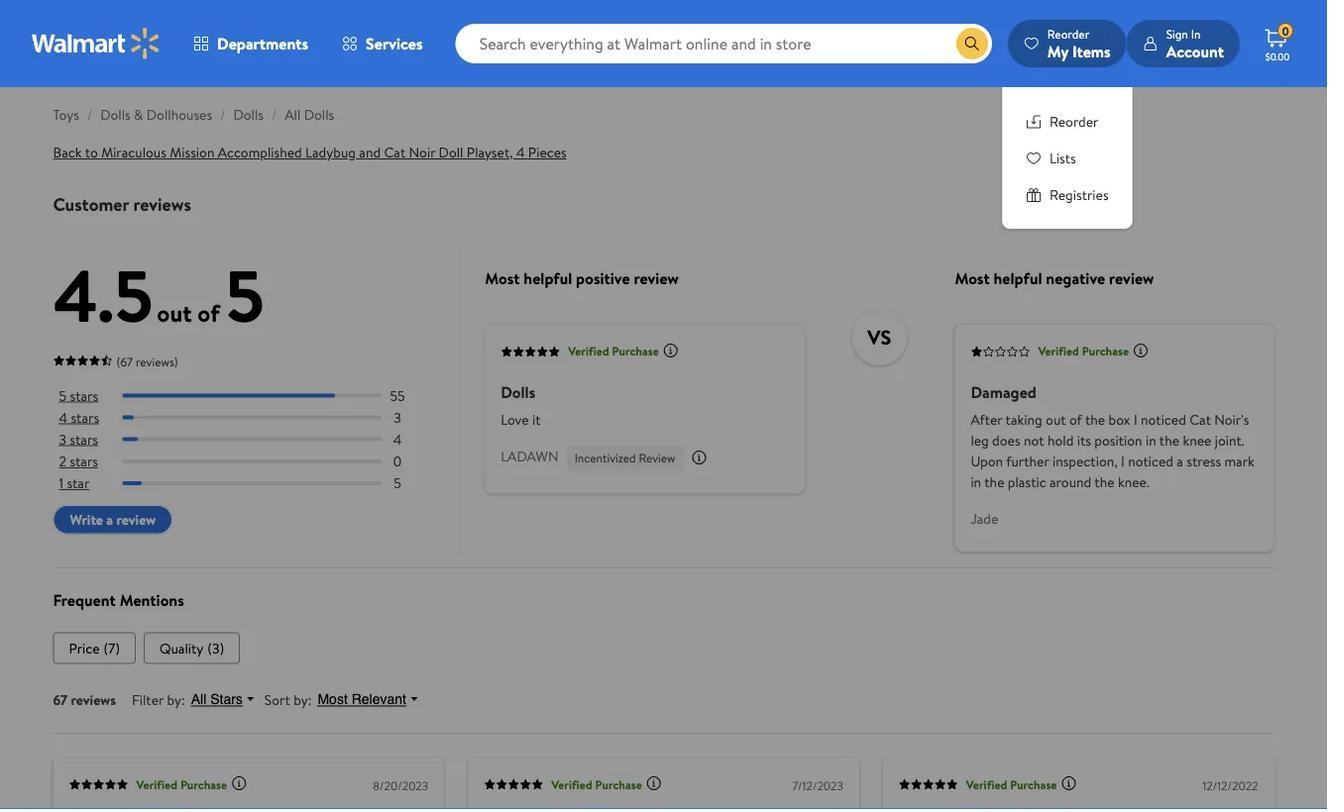 Task type: locate. For each thing, give the bounding box(es) containing it.
progress bar
[[122, 394, 382, 398], [122, 416, 382, 420], [122, 438, 382, 442], [122, 460, 382, 464], [122, 482, 382, 486]]

5
[[225, 246, 264, 345], [59, 386, 67, 405], [394, 474, 401, 493]]

1 vertical spatial 3
[[59, 430, 66, 449]]

hold
[[1048, 431, 1074, 450]]

1 by: from the left
[[167, 690, 185, 710]]

2 progress bar from the top
[[122, 416, 382, 420]]

1 vertical spatial reviews
[[71, 690, 116, 710]]

review right negative
[[1109, 267, 1154, 289]]

a left stress
[[1177, 452, 1183, 471]]

1 list item from the left
[[53, 633, 136, 664]]

0 horizontal spatial 5
[[59, 386, 67, 405]]

Search search field
[[456, 24, 992, 63]]

stars down 4 stars
[[70, 430, 98, 449]]

ladawn
[[501, 446, 559, 466]]

reviews
[[133, 192, 191, 217], [71, 690, 116, 710]]

pieces
[[528, 143, 567, 162]]

noticed up knee on the bottom right of page
[[1141, 410, 1186, 429]]

0 horizontal spatial /
[[87, 105, 92, 124]]

it
[[532, 410, 541, 429]]

in
[[1191, 25, 1201, 42]]

1 most from the left
[[485, 267, 520, 289]]

$0.00
[[1266, 50, 1290, 63]]

the down inspection,
[[1095, 473, 1115, 492]]

the up its at the right bottom of page
[[1085, 410, 1105, 429]]

and
[[359, 143, 381, 162]]

1 horizontal spatial 5
[[225, 246, 264, 345]]

5 progress bar from the top
[[122, 482, 382, 486]]

price
[[69, 639, 100, 658]]

1 horizontal spatial 3
[[394, 408, 401, 427]]

0 up $0.00
[[1282, 23, 1289, 39]]

2
[[59, 452, 66, 471]]

1 horizontal spatial most
[[955, 267, 990, 289]]

0 vertical spatial i
[[1134, 410, 1138, 429]]

4.5
[[53, 246, 153, 345]]

joint.
[[1215, 431, 1245, 450]]

1 vertical spatial i
[[1121, 452, 1125, 471]]

1 vertical spatial in
[[971, 473, 982, 492]]

review right write
[[116, 510, 156, 530]]

purchase for 8/20/2023
[[180, 777, 227, 793]]

3 progress bar from the top
[[122, 438, 382, 442]]

lists
[[1050, 148, 1076, 168]]

1 horizontal spatial /
[[220, 105, 225, 124]]

2 horizontal spatial 4
[[516, 143, 525, 162]]

dolls right all
[[304, 105, 334, 124]]

the down the "upon"
[[985, 473, 1005, 492]]

cat up knee on the bottom right of page
[[1190, 410, 1211, 429]]

out up reviews)
[[157, 297, 192, 330]]

1 horizontal spatial helpful
[[994, 267, 1042, 289]]

2 horizontal spatial /
[[272, 105, 277, 124]]

my
[[1048, 40, 1069, 62]]

damaged after taking out of the box i noticed cat noir's leg does not hold its position in the knee joint. upon further inspection, i noticed a stress mark in the plastic around the knee.
[[971, 381, 1255, 492]]

1 horizontal spatial review
[[634, 267, 679, 289]]

0 horizontal spatial a
[[106, 510, 113, 530]]

0 vertical spatial 4
[[516, 143, 525, 162]]

4 progress bar from the top
[[122, 460, 382, 464]]

0 horizontal spatial out
[[157, 297, 192, 330]]

incentivized
[[575, 450, 636, 467]]

1 vertical spatial reorder
[[1050, 112, 1099, 131]]

review for most helpful positive review
[[634, 267, 679, 289]]

of inside 4.5 out of 5
[[198, 297, 220, 330]]

0 horizontal spatial helpful
[[524, 267, 572, 289]]

list
[[53, 633, 1274, 664]]

1 horizontal spatial list item
[[144, 633, 240, 664]]

1 vertical spatial 5
[[59, 386, 67, 405]]

in
[[1146, 431, 1157, 450], [971, 473, 982, 492]]

stars for 5 stars
[[70, 386, 98, 405]]

1 horizontal spatial in
[[1146, 431, 1157, 450]]

in down the "upon"
[[971, 473, 982, 492]]

2 horizontal spatial 5
[[394, 474, 401, 493]]

reviews)
[[136, 353, 178, 370]]

search icon image
[[964, 36, 980, 52]]

verified
[[568, 343, 609, 360], [1038, 343, 1079, 360], [136, 777, 177, 793], [551, 777, 592, 793], [966, 777, 1007, 793]]

1 horizontal spatial by:
[[294, 690, 312, 710]]

0 vertical spatial of
[[198, 297, 220, 330]]

1 horizontal spatial reviews
[[133, 192, 191, 217]]

review
[[634, 267, 679, 289], [1109, 267, 1154, 289], [116, 510, 156, 530]]

1 horizontal spatial 4
[[393, 430, 402, 449]]

1 horizontal spatial out
[[1046, 410, 1066, 429]]

/
[[87, 105, 92, 124], [220, 105, 225, 124], [272, 105, 277, 124]]

2 by: from the left
[[294, 690, 312, 710]]

the
[[1085, 410, 1105, 429], [1160, 431, 1180, 450], [985, 473, 1005, 492], [1095, 473, 1115, 492]]

0 horizontal spatial most
[[485, 267, 520, 289]]

reviews right 67
[[71, 690, 116, 710]]

a right write
[[106, 510, 113, 530]]

2 vertical spatial 5
[[394, 474, 401, 493]]

1 horizontal spatial of
[[1070, 410, 1082, 429]]

0 horizontal spatial reviews
[[71, 690, 116, 710]]

0 vertical spatial 0
[[1282, 23, 1289, 39]]

out inside 4.5 out of 5
[[157, 297, 192, 330]]

3 up 2
[[59, 430, 66, 449]]

of
[[198, 297, 220, 330], [1070, 410, 1082, 429]]

reorder for reorder my items
[[1048, 25, 1090, 42]]

4 up 3 stars
[[59, 408, 67, 427]]

i right the box
[[1134, 410, 1138, 429]]

sort
[[265, 690, 290, 710]]

reviews down miraculous
[[133, 192, 191, 217]]

1 vertical spatial out
[[1046, 410, 1066, 429]]

review for most helpful negative review
[[1109, 267, 1154, 289]]

0 vertical spatial cat
[[384, 143, 406, 162]]

0 horizontal spatial 0
[[393, 452, 402, 471]]

incentivized review
[[575, 450, 676, 467]]

reorder inside reorder my items
[[1048, 25, 1090, 42]]

list containing price
[[53, 633, 1274, 664]]

list item containing price
[[53, 633, 136, 664]]

accomplished
[[218, 143, 302, 162]]

noticed
[[1141, 410, 1186, 429], [1128, 452, 1174, 471]]

1 vertical spatial cat
[[1190, 410, 1211, 429]]

account
[[1166, 40, 1224, 62]]

damaged
[[971, 381, 1037, 403]]

of inside damaged after taking out of the box i noticed cat noir's leg does not hold its position in the knee joint. upon further inspection, i noticed a stress mark in the plastic around the knee.
[[1070, 410, 1082, 429]]

out
[[157, 297, 192, 330], [1046, 410, 1066, 429]]

dolls left &
[[100, 105, 131, 124]]

departments
[[217, 33, 308, 55]]

around
[[1050, 473, 1092, 492]]

2 list item from the left
[[144, 633, 240, 664]]

1 vertical spatial a
[[106, 510, 113, 530]]

reorder
[[1048, 25, 1090, 42], [1050, 112, 1099, 131]]

0 horizontal spatial i
[[1121, 452, 1125, 471]]

most
[[485, 267, 520, 289], [955, 267, 990, 289]]

2 vertical spatial 4
[[393, 430, 402, 449]]

3 for 3 stars
[[59, 430, 66, 449]]

filter
[[132, 690, 164, 710]]

stars down the 5 stars
[[71, 408, 99, 427]]

3 / from the left
[[272, 105, 277, 124]]

0
[[1282, 23, 1289, 39], [393, 452, 402, 471]]

list item up filter by: on the left bottom of the page
[[144, 633, 240, 664]]

2 helpful from the left
[[994, 267, 1042, 289]]

4 left pieces
[[516, 143, 525, 162]]

customer reviews
[[53, 192, 191, 217]]

dolls up love in the left bottom of the page
[[501, 381, 536, 403]]

0 horizontal spatial review
[[116, 510, 156, 530]]

1 vertical spatial of
[[1070, 410, 1082, 429]]

negative
[[1046, 267, 1105, 289]]

1 vertical spatial 4
[[59, 408, 67, 427]]

its
[[1077, 431, 1091, 450]]

stars for 2 stars
[[70, 452, 98, 471]]

&
[[134, 105, 143, 124]]

1 vertical spatial noticed
[[1128, 452, 1174, 471]]

upon
[[971, 452, 1003, 471]]

cat inside damaged after taking out of the box i noticed cat noir's leg does not hold its position in the knee joint. upon further inspection, i noticed a stress mark in the plastic around the knee.
[[1190, 410, 1211, 429]]

Walmart Site-Wide search field
[[456, 24, 992, 63]]

reorder up lists link
[[1050, 112, 1099, 131]]

after
[[971, 410, 1003, 429]]

1 horizontal spatial i
[[1134, 410, 1138, 429]]

0 vertical spatial reviews
[[133, 192, 191, 217]]

4 stars
[[59, 408, 99, 427]]

/ right toys link
[[87, 105, 92, 124]]

1 / from the left
[[87, 105, 92, 124]]

cat right and
[[384, 143, 406, 162]]

a
[[1177, 452, 1183, 471], [106, 510, 113, 530]]

0 horizontal spatial of
[[198, 297, 220, 330]]

1 horizontal spatial a
[[1177, 452, 1183, 471]]

love
[[501, 410, 529, 429]]

0 horizontal spatial 4
[[59, 408, 67, 427]]

stars right 2
[[70, 452, 98, 471]]

0 vertical spatial out
[[157, 297, 192, 330]]

dolls & dollhouses link
[[100, 105, 212, 124]]

0 horizontal spatial list item
[[53, 633, 136, 664]]

verified for 12/12/2022
[[966, 777, 1007, 793]]

0 vertical spatial a
[[1177, 452, 1183, 471]]

helpful left negative
[[994, 267, 1042, 289]]

/ left all
[[272, 105, 277, 124]]

out up hold
[[1046, 410, 1066, 429]]

sign
[[1166, 25, 1188, 42]]

star
[[67, 474, 90, 493]]

positive
[[576, 267, 630, 289]]

/ left 'dolls' link
[[220, 105, 225, 124]]

2 most from the left
[[955, 267, 990, 289]]

4 down 55
[[393, 430, 402, 449]]

purchase for 12/12/2022
[[1010, 777, 1057, 793]]

reorder up reorder link
[[1048, 25, 1090, 42]]

noticed up knee.
[[1128, 452, 1174, 471]]

further
[[1006, 452, 1049, 471]]

0 down 55
[[393, 452, 402, 471]]

5 for 5 stars
[[59, 386, 67, 405]]

i down position
[[1121, 452, 1125, 471]]

progress bar for 4
[[122, 438, 382, 442]]

0 vertical spatial 3
[[394, 408, 401, 427]]

quality (3)
[[160, 639, 224, 658]]

most helpful positive review
[[485, 267, 679, 289]]

stars up 4 stars
[[70, 386, 98, 405]]

a inside damaged after taking out of the box i noticed cat noir's leg does not hold its position in the knee joint. upon further inspection, i noticed a stress mark in the plastic around the knee.
[[1177, 452, 1183, 471]]

3 down 55
[[394, 408, 401, 427]]

write a review link
[[53, 506, 173, 535]]

2 / from the left
[[220, 105, 225, 124]]

by: right filter
[[167, 690, 185, 710]]

leg
[[971, 431, 989, 450]]

3
[[394, 408, 401, 427], [59, 430, 66, 449]]

2 horizontal spatial review
[[1109, 267, 1154, 289]]

0 horizontal spatial 3
[[59, 430, 66, 449]]

verified purchase
[[568, 343, 659, 360], [1038, 343, 1129, 360], [136, 777, 227, 793], [551, 777, 642, 793], [966, 777, 1057, 793]]

review right positive
[[634, 267, 679, 289]]

purchase
[[612, 343, 659, 360], [1082, 343, 1129, 360], [180, 777, 227, 793], [595, 777, 642, 793], [1010, 777, 1057, 793]]

in right position
[[1146, 431, 1157, 450]]

1 progress bar from the top
[[122, 394, 382, 398]]

doll
[[439, 143, 463, 162]]

helpful left positive
[[524, 267, 572, 289]]

by: right sort
[[294, 690, 312, 710]]

1 helpful from the left
[[524, 267, 572, 289]]

helpful for positive
[[524, 267, 572, 289]]

4
[[516, 143, 525, 162], [59, 408, 67, 427], [393, 430, 402, 449]]

0 horizontal spatial by:
[[167, 690, 185, 710]]

dollhouses
[[146, 105, 212, 124]]

list item down frequent
[[53, 633, 136, 664]]

list item
[[53, 633, 136, 664], [144, 633, 240, 664]]

0 vertical spatial reorder
[[1048, 25, 1090, 42]]

most helpful negative review
[[955, 267, 1154, 289]]

1 horizontal spatial cat
[[1190, 410, 1211, 429]]

(7)
[[104, 639, 120, 658]]

verified for 7/12/2023
[[551, 777, 592, 793]]



Task type: describe. For each thing, give the bounding box(es) containing it.
customer
[[53, 192, 129, 217]]

55
[[390, 386, 405, 405]]

sort by:
[[265, 690, 312, 710]]

sign in account
[[1166, 25, 1224, 62]]

reorder my items
[[1048, 25, 1111, 62]]

quality
[[160, 639, 204, 658]]

(67 reviews)
[[116, 353, 178, 370]]

mark
[[1225, 452, 1255, 471]]

vs
[[868, 324, 892, 351]]

the left knee on the bottom right of page
[[1160, 431, 1180, 450]]

reviews for customer reviews
[[133, 192, 191, 217]]

4.5 out of 5
[[53, 246, 264, 345]]

5 for 5
[[394, 474, 401, 493]]

stars for 4 stars
[[71, 408, 99, 427]]

filter by:
[[132, 690, 185, 710]]

dolls love it
[[501, 381, 541, 429]]

8/20/2023
[[373, 778, 428, 795]]

12/12/2022
[[1203, 778, 1258, 795]]

out inside damaged after taking out of the box i noticed cat noir's leg does not hold its position in the knee joint. upon further inspection, i noticed a stress mark in the plastic around the knee.
[[1046, 410, 1066, 429]]

most for most helpful positive review
[[485, 267, 520, 289]]

plastic
[[1008, 473, 1046, 492]]

dolls link
[[233, 105, 264, 124]]

0 vertical spatial in
[[1146, 431, 1157, 450]]

stress
[[1187, 452, 1221, 471]]

list item containing quality
[[144, 633, 240, 664]]

1 star
[[59, 474, 90, 493]]

write a review
[[70, 510, 156, 530]]

1 vertical spatial 0
[[393, 452, 402, 471]]

services button
[[325, 20, 440, 67]]

mentions
[[120, 590, 184, 612]]

mission
[[170, 143, 215, 162]]

0 vertical spatial 5
[[225, 246, 264, 345]]

verified purchase for 12/12/2022
[[966, 777, 1057, 793]]

toys link
[[53, 105, 79, 124]]

purchase for 7/12/2023
[[595, 777, 642, 793]]

taking
[[1006, 410, 1043, 429]]

stars for 3 stars
[[70, 430, 98, 449]]

price (7)
[[69, 639, 120, 658]]

registries link
[[1026, 184, 1109, 205]]

not
[[1024, 431, 1044, 450]]

departments button
[[176, 20, 325, 67]]

4 for 4
[[393, 430, 402, 449]]

0 horizontal spatial cat
[[384, 143, 406, 162]]

noir
[[409, 143, 435, 162]]

1 horizontal spatial 0
[[1282, 23, 1289, 39]]

progress bar for 3
[[122, 416, 382, 420]]

reviews for 67 reviews
[[71, 690, 116, 710]]

items
[[1072, 40, 1111, 62]]

back to miraculous mission accomplished ladybug and cat noir doll playset, 4 pieces
[[53, 143, 567, 162]]

2 stars
[[59, 452, 98, 471]]

noir's
[[1215, 410, 1250, 429]]

jade
[[971, 509, 998, 528]]

all
[[285, 105, 301, 124]]

verified purchase for 7/12/2023
[[551, 777, 642, 793]]

67 reviews
[[53, 690, 116, 710]]

review
[[639, 450, 676, 467]]

(67
[[116, 353, 133, 370]]

reorder for reorder
[[1050, 112, 1099, 131]]

4 for 4 stars
[[59, 408, 67, 427]]

walmart image
[[32, 28, 161, 59]]

verified for 8/20/2023
[[136, 777, 177, 793]]

3 for 3
[[394, 408, 401, 427]]

ladybug
[[305, 143, 356, 162]]

back
[[53, 143, 82, 162]]

frequent mentions
[[53, 590, 184, 612]]

progress bar for 55
[[122, 394, 382, 398]]

frequent
[[53, 590, 116, 612]]

0 horizontal spatial in
[[971, 473, 982, 492]]

position
[[1095, 431, 1143, 450]]

most for most helpful negative review
[[955, 267, 990, 289]]

by: for sort by:
[[294, 690, 312, 710]]

knee
[[1183, 431, 1212, 450]]

3 stars
[[59, 430, 98, 449]]

1
[[59, 474, 63, 493]]

helpful for negative
[[994, 267, 1042, 289]]

progress bar for 5
[[122, 482, 382, 486]]

does
[[992, 431, 1021, 450]]

registries
[[1050, 185, 1109, 204]]

write
[[70, 510, 103, 530]]

(3)
[[208, 639, 224, 658]]

box
[[1109, 410, 1131, 429]]

verified purchase for 8/20/2023
[[136, 777, 227, 793]]

dolls up accomplished
[[233, 105, 264, 124]]

progress bar for 0
[[122, 460, 382, 464]]

to
[[85, 143, 98, 162]]

services
[[366, 33, 423, 55]]

5 stars
[[59, 386, 98, 405]]

miraculous
[[101, 143, 166, 162]]

lists link
[[1026, 148, 1109, 169]]

(67 reviews) link
[[53, 349, 178, 371]]

all dolls link
[[285, 105, 334, 124]]

back to miraculous mission accomplished ladybug and cat noir doll playset, 4 pieces link
[[53, 143, 567, 162]]

inspection,
[[1053, 452, 1118, 471]]

knee.
[[1118, 473, 1150, 492]]

0 vertical spatial noticed
[[1141, 410, 1186, 429]]

reorder link
[[1026, 111, 1109, 132]]

toys
[[53, 105, 79, 124]]

dolls inside dolls love it
[[501, 381, 536, 403]]

67
[[53, 690, 68, 710]]

by: for filter by:
[[167, 690, 185, 710]]



Task type: vqa. For each thing, say whether or not it's contained in the screenshot.
the want to the top
no



